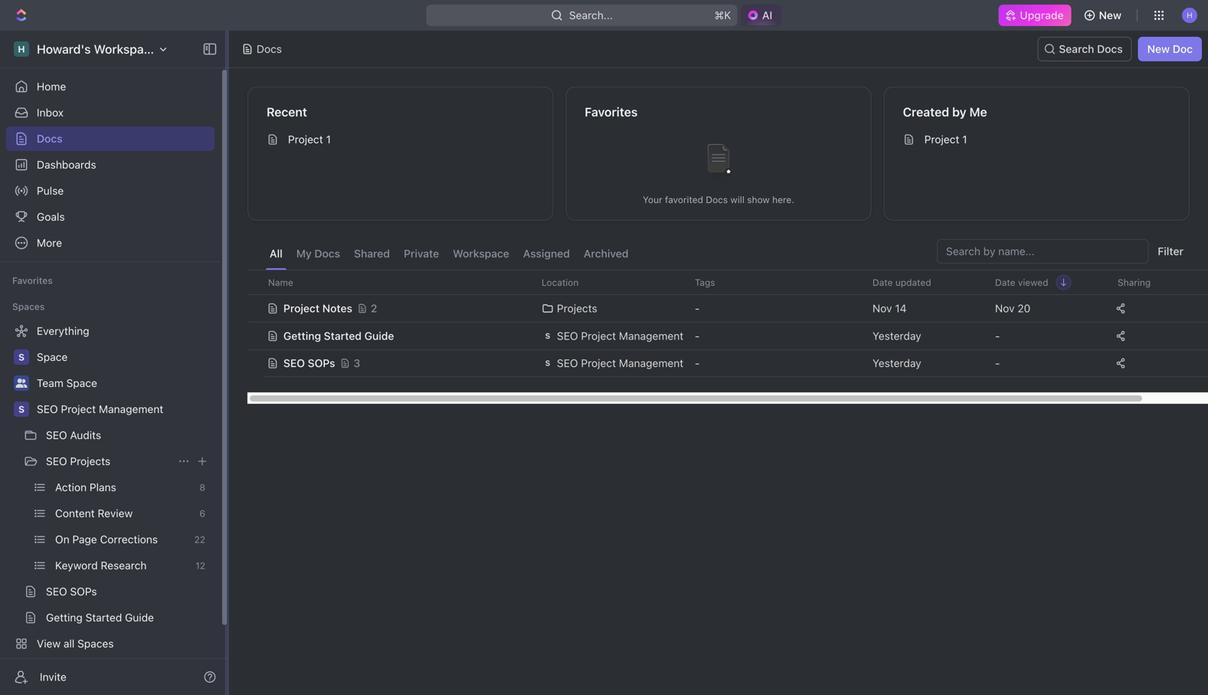 Task type: locate. For each thing, give the bounding box(es) containing it.
3
[[354, 357, 361, 369]]

seo audits link
[[46, 423, 212, 448]]

1 s seo project management from the top
[[545, 330, 684, 342]]

spaces
[[12, 301, 45, 312], [77, 637, 114, 650]]

filter button
[[1152, 239, 1190, 264]]

0 vertical spatial getting started guide
[[284, 330, 394, 342]]

1 horizontal spatial sops
[[308, 357, 335, 369]]

12
[[196, 560, 205, 571]]

updated
[[896, 277, 932, 288]]

1 date from the left
[[873, 277, 893, 288]]

getting
[[284, 330, 321, 342], [46, 611, 83, 624]]

0 horizontal spatial sops
[[70, 585, 97, 598]]

getting started guide for the getting started guide button on the left of page
[[284, 330, 394, 342]]

projects up action plans
[[70, 455, 111, 468]]

1 vertical spatial projects
[[70, 455, 111, 468]]

date up nov 20
[[996, 277, 1016, 288]]

docs inside tab list
[[315, 247, 340, 260]]

1 horizontal spatial workspace
[[453, 247, 510, 260]]

guide down seo sops link
[[125, 611, 154, 624]]

audits
[[70, 429, 101, 441]]

project 1 down recent
[[288, 133, 331, 146]]

0 vertical spatial getting
[[284, 330, 321, 342]]

action plans
[[55, 481, 116, 494]]

0 horizontal spatial getting
[[46, 611, 83, 624]]

1 horizontal spatial project 1 link
[[897, 127, 1177, 152]]

0 horizontal spatial guide
[[125, 611, 154, 624]]

getting for getting started guide link
[[46, 611, 83, 624]]

2 nov from the left
[[996, 302, 1015, 315]]

1 horizontal spatial seo sops
[[284, 357, 335, 369]]

seo sops link
[[46, 579, 212, 604]]

me
[[970, 105, 988, 119]]

nov left 20
[[996, 302, 1015, 315]]

doc
[[1173, 43, 1193, 55]]

1 for recent
[[326, 133, 331, 146]]

seo project management
[[37, 403, 163, 415]]

1 cell from the top
[[248, 294, 264, 322]]

keyword
[[55, 559, 98, 572]]

2 date from the left
[[996, 277, 1016, 288]]

4 row from the top
[[248, 348, 1209, 379]]

0 vertical spatial new
[[1100, 9, 1122, 21]]

search docs button
[[1038, 37, 1133, 61]]

2 row from the top
[[248, 293, 1209, 324]]

started inside getting started guide link
[[85, 611, 122, 624]]

projects inside seo projects link
[[70, 455, 111, 468]]

0 horizontal spatial getting started guide
[[46, 611, 154, 624]]

getting inside getting started guide link
[[46, 611, 83, 624]]

filter button
[[1152, 239, 1190, 264]]

3 cell from the top
[[248, 350, 264, 377]]

review
[[98, 507, 133, 520]]

getting for the getting started guide button on the left of page
[[284, 330, 321, 342]]

my
[[296, 247, 312, 260]]

seo project management link
[[37, 397, 212, 422]]

1 horizontal spatial guide
[[365, 330, 394, 342]]

workspace up home link at the left top of page
[[94, 42, 157, 56]]

0 vertical spatial favorites
[[585, 105, 638, 119]]

seo sops
[[284, 357, 335, 369], [46, 585, 97, 598]]

sharing
[[1118, 277, 1151, 288]]

new
[[1100, 9, 1122, 21], [1148, 43, 1170, 55]]

0 horizontal spatial projects
[[70, 455, 111, 468]]

1 horizontal spatial project 1
[[925, 133, 968, 146]]

1 horizontal spatial favorites
[[585, 105, 638, 119]]

getting started guide inside the sidebar navigation
[[46, 611, 154, 624]]

date viewed button
[[986, 271, 1072, 294]]

new doc
[[1148, 43, 1193, 55]]

1 vertical spatial new
[[1148, 43, 1170, 55]]

getting up all
[[46, 611, 83, 624]]

- for row containing getting started guide
[[695, 330, 700, 342]]

date for date updated
[[873, 277, 893, 288]]

space right team
[[66, 377, 97, 389]]

1 vertical spatial workspace
[[453, 247, 510, 260]]

new for new doc
[[1148, 43, 1170, 55]]

assigned button
[[520, 239, 574, 270]]

started up the view all spaces link
[[85, 611, 122, 624]]

1 vertical spatial space
[[66, 377, 97, 389]]

- for row containing project notes
[[695, 302, 700, 315]]

seo
[[557, 330, 578, 342], [284, 357, 305, 369], [557, 357, 578, 369], [37, 403, 58, 415], [46, 429, 67, 441], [46, 455, 67, 468], [46, 585, 67, 598]]

seo projects
[[46, 455, 111, 468]]

guide inside button
[[365, 330, 394, 342]]

0 vertical spatial s seo project management
[[545, 330, 684, 342]]

1 vertical spatial s seo project management
[[545, 357, 684, 369]]

row
[[248, 270, 1209, 295], [248, 293, 1209, 324], [248, 322, 1209, 350], [248, 348, 1209, 379]]

1 horizontal spatial new
[[1148, 43, 1170, 55]]

0 horizontal spatial date
[[873, 277, 893, 288]]

1 horizontal spatial spaces
[[77, 637, 114, 650]]

seo sops down keyword
[[46, 585, 97, 598]]

spaces right all
[[77, 637, 114, 650]]

1 row from the top
[[248, 270, 1209, 295]]

started down the notes
[[324, 330, 362, 342]]

private button
[[400, 239, 443, 270]]

1 horizontal spatial getting started guide
[[284, 330, 394, 342]]

cell for seo sops
[[248, 350, 264, 377]]

h left 'howard's'
[[18, 44, 25, 54]]

2 vertical spatial seo project management, , element
[[14, 402, 29, 417]]

spaces down favorites button
[[12, 301, 45, 312]]

nov left 14
[[873, 302, 893, 315]]

getting started guide
[[284, 330, 394, 342], [46, 611, 154, 624]]

new left doc
[[1148, 43, 1170, 55]]

yesterday
[[873, 330, 922, 342], [873, 357, 922, 369]]

2 cell from the top
[[248, 322, 264, 350]]

docs down inbox
[[37, 132, 63, 145]]

1 vertical spatial seo project management, , element
[[542, 357, 554, 369]]

seo project management, , element
[[542, 330, 554, 342], [542, 357, 554, 369], [14, 402, 29, 417]]

workspace inside button
[[453, 247, 510, 260]]

tab list
[[266, 239, 633, 270]]

date updated
[[873, 277, 932, 288]]

1 vertical spatial started
[[85, 611, 122, 624]]

0 vertical spatial sops
[[308, 357, 335, 369]]

2 1 from the left
[[963, 133, 968, 146]]

0 horizontal spatial seo sops
[[46, 585, 97, 598]]

page
[[72, 533, 97, 546]]

1 horizontal spatial h
[[1187, 11, 1193, 19]]

project 1
[[288, 133, 331, 146], [925, 133, 968, 146]]

1 vertical spatial h
[[18, 44, 25, 54]]

recent
[[267, 105, 307, 119]]

0 vertical spatial started
[[324, 330, 362, 342]]

created
[[903, 105, 950, 119]]

shared
[[354, 247, 390, 260]]

workspace
[[94, 42, 157, 56], [453, 247, 510, 260]]

started
[[324, 330, 362, 342], [85, 611, 122, 624]]

howard's
[[37, 42, 91, 56]]

h up doc
[[1187, 11, 1193, 19]]

s seo project management
[[545, 330, 684, 342], [545, 357, 684, 369]]

1 project 1 from the left
[[288, 133, 331, 146]]

more button
[[6, 231, 215, 255]]

2 yesterday from the top
[[873, 357, 922, 369]]

1 for created by me
[[963, 133, 968, 146]]

1 nov from the left
[[873, 302, 893, 315]]

seo sops inside "tree"
[[46, 585, 97, 598]]

1 vertical spatial getting
[[46, 611, 83, 624]]

sops
[[308, 357, 335, 369], [70, 585, 97, 598]]

tree containing everything
[[6, 319, 215, 682]]

0 horizontal spatial 1
[[326, 133, 331, 146]]

seo project management, , element inside the sidebar navigation
[[14, 402, 29, 417]]

docs link
[[6, 126, 215, 151]]

1 horizontal spatial projects
[[557, 302, 598, 315]]

getting started guide up the view all spaces link
[[46, 611, 154, 624]]

create space link
[[6, 658, 212, 682]]

0 vertical spatial guide
[[365, 330, 394, 342]]

0 vertical spatial space
[[37, 351, 68, 363]]

project 1 link for created by me
[[897, 127, 1177, 152]]

1 horizontal spatial 1
[[963, 133, 968, 146]]

space up team
[[37, 351, 68, 363]]

shared button
[[350, 239, 394, 270]]

1 1 from the left
[[326, 133, 331, 146]]

guide
[[365, 330, 394, 342], [125, 611, 154, 624]]

keyword research link
[[55, 553, 189, 578]]

on
[[55, 533, 69, 546]]

getting started guide for getting started guide link
[[46, 611, 154, 624]]

0 horizontal spatial new
[[1100, 9, 1122, 21]]

1 horizontal spatial date
[[996, 277, 1016, 288]]

tree
[[6, 319, 215, 682]]

0 horizontal spatial favorites
[[12, 275, 53, 286]]

0 vertical spatial h
[[1187, 11, 1193, 19]]

0 vertical spatial workspace
[[94, 42, 157, 56]]

filter
[[1158, 245, 1184, 258]]

location
[[542, 277, 579, 288]]

project
[[288, 133, 323, 146], [925, 133, 960, 146], [284, 302, 320, 315], [581, 330, 616, 342], [581, 357, 616, 369], [61, 403, 96, 415]]

project inside "tree"
[[61, 403, 96, 415]]

getting started guide down the notes
[[284, 330, 394, 342]]

1 vertical spatial favorites
[[12, 275, 53, 286]]

user group image
[[16, 379, 27, 388]]

h
[[1187, 11, 1193, 19], [18, 44, 25, 54]]

create space
[[37, 663, 103, 676]]

guide down 2
[[365, 330, 394, 342]]

assigned
[[523, 247, 570, 260]]

projects down the location
[[557, 302, 598, 315]]

1 horizontal spatial getting
[[284, 330, 321, 342]]

sops left 3
[[308, 357, 335, 369]]

getting inside the getting started guide button
[[284, 330, 321, 342]]

0 horizontal spatial workspace
[[94, 42, 157, 56]]

0 horizontal spatial h
[[18, 44, 25, 54]]

1 horizontal spatial nov
[[996, 302, 1015, 315]]

date up nov 14
[[873, 277, 893, 288]]

team
[[37, 377, 63, 389]]

project 1 down created by me at the top right of the page
[[925, 133, 968, 146]]

workspace right private
[[453, 247, 510, 260]]

space down view all spaces
[[73, 663, 103, 676]]

date
[[873, 277, 893, 288], [996, 277, 1016, 288]]

2 vertical spatial management
[[99, 403, 163, 415]]

0 vertical spatial seo sops
[[284, 357, 335, 369]]

1 vertical spatial spaces
[[77, 637, 114, 650]]

sops down keyword
[[70, 585, 97, 598]]

getting started guide inside button
[[284, 330, 394, 342]]

-
[[695, 302, 700, 315], [695, 330, 700, 342], [996, 330, 1001, 342], [695, 357, 700, 369], [996, 357, 1001, 369]]

s seo project management for the middle seo project management, , element
[[545, 357, 684, 369]]

docs right my on the left
[[315, 247, 340, 260]]

docs up recent
[[257, 43, 282, 55]]

on page corrections
[[55, 533, 158, 546]]

my docs button
[[293, 239, 344, 270]]

cell
[[248, 294, 264, 322], [248, 322, 264, 350], [248, 350, 264, 377]]

2 project 1 link from the left
[[897, 127, 1177, 152]]

seo sops left 3
[[284, 357, 335, 369]]

0 horizontal spatial nov
[[873, 302, 893, 315]]

1 vertical spatial seo sops
[[46, 585, 97, 598]]

project 1 for recent
[[288, 133, 331, 146]]

1 horizontal spatial started
[[324, 330, 362, 342]]

new up search docs at the top
[[1100, 9, 1122, 21]]

space for team
[[66, 377, 97, 389]]

started inside the getting started guide button
[[324, 330, 362, 342]]

getting down project notes
[[284, 330, 321, 342]]

8
[[200, 482, 205, 493]]

0 vertical spatial yesterday
[[873, 330, 922, 342]]

2 project 1 from the left
[[925, 133, 968, 146]]

howard's workspace, , element
[[14, 41, 29, 57]]

0 horizontal spatial spaces
[[12, 301, 45, 312]]

0 vertical spatial spaces
[[12, 301, 45, 312]]

h inside navigation
[[18, 44, 25, 54]]

goals link
[[6, 205, 215, 229]]

search
[[1059, 43, 1095, 55]]

here.
[[773, 194, 795, 205]]

0 vertical spatial projects
[[557, 302, 598, 315]]

table containing project notes
[[248, 270, 1209, 379]]

0 horizontal spatial project 1
[[288, 133, 331, 146]]

guide inside "tree"
[[125, 611, 154, 624]]

row containing seo sops
[[248, 348, 1209, 379]]

0 horizontal spatial started
[[85, 611, 122, 624]]

1 vertical spatial guide
[[125, 611, 154, 624]]

date for date viewed
[[996, 277, 1016, 288]]

2 s seo project management from the top
[[545, 357, 684, 369]]

table
[[248, 270, 1209, 379]]

dashboards link
[[6, 153, 215, 177]]

tree inside the sidebar navigation
[[6, 319, 215, 682]]

0 horizontal spatial project 1 link
[[261, 127, 541, 152]]

1 vertical spatial yesterday
[[873, 357, 922, 369]]

space
[[37, 351, 68, 363], [66, 377, 97, 389], [73, 663, 103, 676]]

favorites
[[585, 105, 638, 119], [12, 275, 53, 286]]

1 vertical spatial sops
[[70, 585, 97, 598]]

2 vertical spatial space
[[73, 663, 103, 676]]

projects inside row
[[557, 302, 598, 315]]

1 vertical spatial getting started guide
[[46, 611, 154, 624]]

1 project 1 link from the left
[[261, 127, 541, 152]]

3 row from the top
[[248, 322, 1209, 350]]



Task type: vqa. For each thing, say whether or not it's contained in the screenshot.


Task type: describe. For each thing, give the bounding box(es) containing it.
team space
[[37, 377, 97, 389]]

⌘k
[[715, 9, 731, 21]]

viewed
[[1019, 277, 1049, 288]]

space, , element
[[14, 350, 29, 365]]

action
[[55, 481, 87, 494]]

plans
[[90, 481, 116, 494]]

date updated button
[[864, 271, 941, 294]]

name
[[268, 277, 293, 288]]

view all spaces link
[[6, 632, 212, 656]]

new for new
[[1100, 9, 1122, 21]]

14
[[895, 302, 907, 315]]

project 1 link for recent
[[261, 127, 541, 152]]

view
[[37, 637, 61, 650]]

s seo project management for top seo project management, , element
[[545, 330, 684, 342]]

seo audits
[[46, 429, 101, 441]]

getting started guide button
[[267, 322, 523, 350]]

row containing project notes
[[248, 293, 1209, 324]]

started for the getting started guide button on the left of page
[[324, 330, 362, 342]]

content review link
[[55, 501, 193, 526]]

home
[[37, 80, 66, 93]]

everything
[[37, 325, 89, 337]]

ai
[[763, 9, 773, 21]]

more
[[37, 236, 62, 249]]

show
[[747, 194, 770, 205]]

archived button
[[580, 239, 633, 270]]

everything link
[[6, 319, 212, 343]]

team space link
[[37, 371, 212, 395]]

all
[[64, 637, 75, 650]]

notes
[[323, 302, 353, 315]]

2
[[371, 302, 377, 315]]

management inside the sidebar navigation
[[99, 403, 163, 415]]

ai button
[[741, 5, 782, 26]]

create
[[37, 663, 70, 676]]

dashboards
[[37, 158, 96, 171]]

all
[[270, 247, 283, 260]]

favorites inside button
[[12, 275, 53, 286]]

nov 20
[[996, 302, 1031, 315]]

all button
[[266, 239, 287, 270]]

by
[[953, 105, 967, 119]]

docs right search
[[1098, 43, 1123, 55]]

seo sops inside table
[[284, 357, 335, 369]]

docs inside the sidebar navigation
[[37, 132, 63, 145]]

howard's workspace
[[37, 42, 157, 56]]

search...
[[569, 9, 613, 21]]

project notes
[[284, 302, 353, 315]]

cell for project notes
[[248, 294, 264, 322]]

view all spaces
[[37, 637, 114, 650]]

action plans link
[[55, 475, 193, 500]]

created by me
[[903, 105, 988, 119]]

1 vertical spatial management
[[619, 357, 684, 369]]

favorited
[[665, 194, 704, 205]]

row containing name
[[248, 270, 1209, 295]]

archived
[[584, 247, 629, 260]]

upgrade link
[[999, 5, 1072, 26]]

tags
[[695, 277, 716, 288]]

date viewed
[[996, 277, 1049, 288]]

will
[[731, 194, 745, 205]]

inbox
[[37, 106, 64, 119]]

favorites button
[[6, 271, 59, 290]]

h button
[[1178, 3, 1203, 28]]

workspace inside the sidebar navigation
[[94, 42, 157, 56]]

docs left will
[[706, 194, 728, 205]]

h inside dropdown button
[[1187, 11, 1193, 19]]

project 1 for created by me
[[925, 133, 968, 146]]

6
[[200, 508, 205, 519]]

1 yesterday from the top
[[873, 330, 922, 342]]

goals
[[37, 210, 65, 223]]

nov for nov 14
[[873, 302, 893, 315]]

20
[[1018, 302, 1031, 315]]

home link
[[6, 74, 215, 99]]

keyword research
[[55, 559, 147, 572]]

s inside 'element'
[[18, 352, 25, 363]]

content review
[[55, 507, 133, 520]]

private
[[404, 247, 439, 260]]

guide for getting started guide link
[[125, 611, 154, 624]]

new button
[[1078, 3, 1131, 28]]

no favorited docs image
[[688, 132, 750, 194]]

spaces inside "tree"
[[77, 637, 114, 650]]

guide for the getting started guide button on the left of page
[[365, 330, 394, 342]]

0 vertical spatial seo project management, , element
[[542, 330, 554, 342]]

0 vertical spatial management
[[619, 330, 684, 342]]

22
[[194, 534, 205, 545]]

your favorited docs will show here.
[[643, 194, 795, 205]]

sidebar navigation
[[0, 31, 232, 695]]

started for getting started guide link
[[85, 611, 122, 624]]

space link
[[37, 345, 212, 369]]

nov for nov 20
[[996, 302, 1015, 315]]

Search by name... text field
[[947, 240, 1140, 263]]

your
[[643, 194, 663, 205]]

new doc button
[[1139, 37, 1203, 61]]

tab list containing all
[[266, 239, 633, 270]]

sops inside seo sops link
[[70, 585, 97, 598]]

corrections
[[100, 533, 158, 546]]

row containing getting started guide
[[248, 322, 1209, 350]]

research
[[101, 559, 147, 572]]

getting started guide link
[[46, 606, 212, 630]]

pulse link
[[6, 179, 215, 203]]

space for create
[[73, 663, 103, 676]]

- for row containing seo sops
[[695, 357, 700, 369]]

seo projects link
[[46, 449, 172, 474]]

content
[[55, 507, 95, 520]]

my docs
[[296, 247, 340, 260]]



